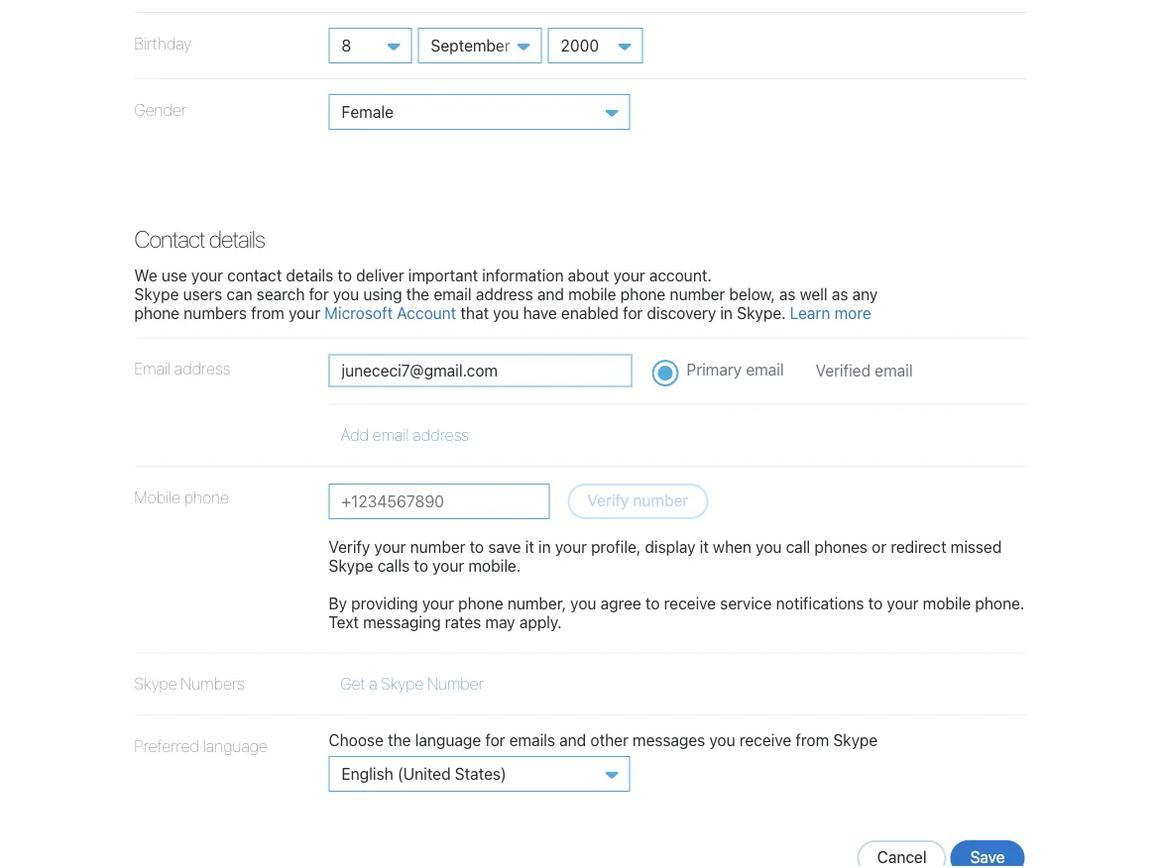 Task type: locate. For each thing, give the bounding box(es) containing it.
2 horizontal spatial address
[[476, 285, 533, 304]]

details
[[209, 225, 265, 253], [286, 266, 334, 285]]

when
[[713, 537, 752, 556]]

address inside we use your contact details to deliver important information about your account. skype users can search for you using the email address and mobile phone number below, as well as any phone numbers from your
[[476, 285, 533, 304]]

for
[[309, 285, 329, 304], [623, 304, 643, 323], [486, 731, 505, 750]]

from inside we use your contact details to deliver important information about your account. skype users can search for you using the email address and mobile phone number below, as well as any phone numbers from your
[[251, 304, 285, 323]]

(united
[[398, 765, 451, 784]]

0 vertical spatial verify
[[588, 491, 629, 510]]

0 vertical spatial address
[[476, 285, 533, 304]]

any
[[853, 285, 878, 304]]

verified email
[[816, 362, 913, 380]]

number
[[670, 285, 725, 304], [633, 491, 689, 510], [410, 537, 466, 556]]

language down numbers
[[203, 737, 268, 756]]

in right save
[[539, 537, 551, 556]]

english (united states)
[[342, 765, 507, 784]]

mobile inside by providing your phone number, you agree to receive service notifications to your mobile phone. text messaging rates may apply.
[[923, 595, 971, 613]]

save
[[971, 849, 1005, 868]]

preferred
[[134, 737, 199, 756]]

to
[[338, 266, 352, 285], [470, 537, 484, 556], [414, 556, 429, 575], [646, 595, 660, 613], [869, 595, 883, 613]]

2 vertical spatial address
[[413, 426, 469, 445]]

2 vertical spatial number
[[410, 537, 466, 556]]

0 horizontal spatial in
[[539, 537, 551, 556]]

skype inside verify your number to save it in your profile, display it when you call phones or redirect missed skype calls to your mobile.
[[329, 556, 373, 575]]

0 horizontal spatial address
[[174, 360, 231, 379]]

learn
[[790, 304, 831, 323]]

verify up by
[[329, 537, 370, 556]]

email right add
[[373, 426, 409, 445]]

1 vertical spatial and
[[560, 731, 587, 750]]

add
[[341, 426, 369, 445]]

you inside verify your number to save it in your profile, display it when you call phones or redirect missed skype calls to your mobile.
[[756, 537, 782, 556]]

0 horizontal spatial mobile
[[569, 285, 617, 304]]

0 vertical spatial in
[[721, 304, 733, 323]]

Email address 1 text field
[[329, 355, 632, 387]]

language up the (united
[[415, 731, 481, 750]]

option group containing email address
[[134, 339, 1027, 467]]

female
[[342, 102, 394, 121]]

your
[[191, 266, 223, 285], [614, 266, 645, 285], [289, 304, 320, 323], [374, 537, 406, 556], [555, 537, 587, 556], [433, 556, 464, 575], [422, 595, 454, 613], [887, 595, 919, 613]]

email inside we use your contact details to deliver important information about your account. skype users can search for you using the email address and mobile phone number below, as well as any phone numbers from your
[[434, 285, 472, 304]]

mobile inside we use your contact details to deliver important information about your account. skype users can search for you using the email address and mobile phone number below, as well as any phone numbers from your
[[569, 285, 617, 304]]

verify up profile,
[[588, 491, 629, 510]]

1 horizontal spatial it
[[700, 537, 709, 556]]

redirect
[[891, 537, 947, 556]]

Mobile phone text field
[[329, 484, 550, 520]]

mobile
[[569, 285, 617, 304], [923, 595, 971, 613]]

address
[[476, 285, 533, 304], [174, 360, 231, 379], [413, 426, 469, 445]]

receive right the messages
[[740, 731, 792, 750]]

verify inside button
[[588, 491, 629, 510]]

you inside we use your contact details to deliver important information about your account. skype users can search for you using the email address and mobile phone number below, as well as any phone numbers from your
[[333, 285, 359, 304]]

and left other
[[560, 731, 587, 750]]

may
[[486, 614, 515, 632]]

it left when
[[700, 537, 709, 556]]

contact
[[134, 225, 205, 253]]

messages
[[633, 731, 706, 750]]

0 horizontal spatial as
[[780, 285, 796, 304]]

about
[[568, 266, 610, 285]]

1 vertical spatial verify
[[329, 537, 370, 556]]

the up english (united states)
[[388, 731, 411, 750]]

to right agree
[[646, 595, 660, 613]]

phone down account.
[[621, 285, 666, 304]]

mobile up enabled
[[569, 285, 617, 304]]

as
[[780, 285, 796, 304], [832, 285, 849, 304]]

for inside we use your contact details to deliver important information about your account. skype users can search for you using the email address and mobile phone number below, as well as any phone numbers from your
[[309, 285, 329, 304]]

you up microsoft
[[333, 285, 359, 304]]

verify
[[588, 491, 629, 510], [329, 537, 370, 556]]

to right notifications
[[869, 595, 883, 613]]

option group
[[134, 339, 1027, 467]]

0 vertical spatial the
[[406, 285, 430, 304]]

and up have
[[538, 285, 564, 304]]

by
[[329, 595, 347, 613]]

2 horizontal spatial for
[[623, 304, 643, 323]]

your down search
[[289, 304, 320, 323]]

verified
[[816, 362, 871, 380]]

microsoft account that you have enabled for discovery in skype. learn more
[[325, 304, 872, 323]]

to inside we use your contact details to deliver important information about your account. skype users can search for you using the email address and mobile phone number below, as well as any phone numbers from your
[[338, 266, 352, 285]]

1 horizontal spatial address
[[413, 426, 469, 445]]

as up learn more link
[[832, 285, 849, 304]]

in down below,
[[721, 304, 733, 323]]

email right the primary
[[746, 361, 784, 380]]

email right verified
[[875, 362, 913, 380]]

the up 'account'
[[406, 285, 430, 304]]

0 horizontal spatial verify
[[329, 537, 370, 556]]

as left 'well'
[[780, 285, 796, 304]]

phone right mobile
[[184, 488, 229, 507]]

2 it from the left
[[700, 537, 709, 556]]

details up contact
[[209, 225, 265, 253]]

apply.
[[520, 614, 562, 632]]

1 as from the left
[[780, 285, 796, 304]]

service
[[720, 595, 772, 613]]

for up "states)"
[[486, 731, 505, 750]]

1 horizontal spatial for
[[486, 731, 505, 750]]

microsoft
[[325, 304, 393, 323]]

can
[[227, 285, 253, 304]]

it
[[525, 537, 535, 556], [700, 537, 709, 556]]

language
[[415, 731, 481, 750], [203, 737, 268, 756]]

for right search
[[309, 285, 329, 304]]

and inside we use your contact details to deliver important information about your account. skype users can search for you using the email address and mobile phone number below, as well as any phone numbers from your
[[538, 285, 564, 304]]

verify inside verify your number to save it in your profile, display it when you call phones or redirect missed skype calls to your mobile.
[[329, 537, 370, 556]]

save
[[488, 537, 521, 556]]

0 vertical spatial receive
[[664, 595, 716, 613]]

in inside verify your number to save it in your profile, display it when you call phones or redirect missed skype calls to your mobile.
[[539, 537, 551, 556]]

1 horizontal spatial as
[[832, 285, 849, 304]]

get a skype number
[[341, 675, 484, 694]]

address down information
[[476, 285, 533, 304]]

for right enabled
[[623, 304, 643, 323]]

1 horizontal spatial receive
[[740, 731, 792, 750]]

gender
[[134, 100, 187, 119]]

receive inside by providing your phone number, you agree to receive service notifications to your mobile phone. text messaging rates may apply.
[[664, 595, 716, 613]]

details inside we use your contact details to deliver important information about your account. skype users can search for you using the email address and mobile phone number below, as well as any phone numbers from your
[[286, 266, 334, 285]]

0 horizontal spatial for
[[309, 285, 329, 304]]

the
[[406, 285, 430, 304], [388, 731, 411, 750]]

it right save
[[525, 537, 535, 556]]

1 vertical spatial details
[[286, 266, 334, 285]]

0 horizontal spatial it
[[525, 537, 535, 556]]

verify for verify number
[[588, 491, 629, 510]]

1 horizontal spatial details
[[286, 266, 334, 285]]

2 as from the left
[[832, 285, 849, 304]]

your up calls
[[374, 537, 406, 556]]

other
[[591, 731, 629, 750]]

call
[[786, 537, 811, 556]]

email
[[434, 285, 472, 304], [746, 361, 784, 380], [875, 362, 913, 380], [373, 426, 409, 445]]

english
[[342, 765, 394, 784]]

agree
[[601, 595, 642, 613]]

number up display
[[633, 491, 689, 510]]

important
[[408, 266, 478, 285]]

contact
[[227, 266, 282, 285]]

you
[[333, 285, 359, 304], [493, 304, 519, 323], [756, 537, 782, 556], [571, 595, 597, 613], [710, 731, 736, 750]]

you left 'call'
[[756, 537, 782, 556]]

address right email
[[174, 360, 231, 379]]

phone
[[621, 285, 666, 304], [134, 304, 180, 323], [184, 488, 229, 507], [458, 595, 504, 613]]

1 vertical spatial from
[[796, 731, 829, 750]]

your left profile,
[[555, 537, 587, 556]]

1 vertical spatial mobile
[[923, 595, 971, 613]]

skype inside we use your contact details to deliver important information about your account. skype users can search for you using the email address and mobile phone number below, as well as any phone numbers from your
[[134, 285, 179, 304]]

to left deliver
[[338, 266, 352, 285]]

in
[[721, 304, 733, 323], [539, 537, 551, 556]]

and
[[538, 285, 564, 304], [560, 731, 587, 750]]

account
[[397, 304, 457, 323]]

0 vertical spatial mobile
[[569, 285, 617, 304]]

0 horizontal spatial details
[[209, 225, 265, 253]]

address up mobile phone text box
[[413, 426, 469, 445]]

0 horizontal spatial receive
[[664, 595, 716, 613]]

notifications
[[776, 595, 865, 613]]

1 vertical spatial in
[[539, 537, 551, 556]]

email address
[[134, 360, 231, 379]]

receive down verify your number to save it in your profile, display it when you call phones or redirect missed skype calls to your mobile.
[[664, 595, 716, 613]]

you inside by providing your phone number, you agree to receive service notifications to your mobile phone. text messaging rates may apply.
[[571, 595, 597, 613]]

get
[[341, 675, 366, 694]]

1 horizontal spatial verify
[[588, 491, 629, 510]]

email down important
[[434, 285, 472, 304]]

1 horizontal spatial mobile
[[923, 595, 971, 613]]

skype
[[134, 285, 179, 304], [329, 556, 373, 575], [134, 675, 177, 694], [381, 675, 424, 694], [834, 731, 878, 750]]

1 vertical spatial number
[[633, 491, 689, 510]]

verify for verify your number to save it in your profile, display it when you call phones or redirect missed skype calls to your mobile.
[[329, 537, 370, 556]]

emails
[[510, 731, 556, 750]]

your up "rates"
[[422, 595, 454, 613]]

rates
[[445, 614, 481, 632]]

number down mobile phone text box
[[410, 537, 466, 556]]

to right calls
[[414, 556, 429, 575]]

number up discovery
[[670, 285, 725, 304]]

information
[[482, 266, 564, 285]]

8
[[342, 36, 352, 55]]

receive
[[664, 595, 716, 613], [740, 731, 792, 750]]

phone up "rates"
[[458, 595, 504, 613]]

details up search
[[286, 266, 334, 285]]

0 vertical spatial details
[[209, 225, 265, 253]]

below,
[[730, 285, 775, 304]]

from
[[251, 304, 285, 323], [796, 731, 829, 750]]

0 horizontal spatial from
[[251, 304, 285, 323]]

you left agree
[[571, 595, 597, 613]]

0 vertical spatial number
[[670, 285, 725, 304]]

mobile left phone.
[[923, 595, 971, 613]]

0 vertical spatial and
[[538, 285, 564, 304]]

0 vertical spatial from
[[251, 304, 285, 323]]



Task type: vqa. For each thing, say whether or not it's contained in the screenshot.
8 DESTINATIONS
no



Task type: describe. For each thing, give the bounding box(es) containing it.
missed
[[951, 537, 1002, 556]]

email for primary email
[[746, 361, 784, 380]]

1 horizontal spatial from
[[796, 731, 829, 750]]

that
[[461, 304, 489, 323]]

verify number
[[588, 491, 689, 510]]

contact details
[[134, 225, 265, 253]]

number
[[427, 675, 484, 694]]

display
[[645, 537, 696, 556]]

add email address
[[341, 426, 469, 445]]

save button
[[951, 841, 1025, 868]]

the inside we use your contact details to deliver important information about your account. skype users can search for you using the email address and mobile phone number below, as well as any phone numbers from your
[[406, 285, 430, 304]]

verify your number to save it in your profile, display it when you call phones or redirect missed skype calls to your mobile.
[[329, 537, 1002, 575]]

you right the messages
[[710, 731, 736, 750]]

get a skype number link
[[341, 675, 484, 694]]

states)
[[455, 765, 507, 784]]

choose
[[329, 731, 384, 750]]

profile,
[[591, 537, 641, 556]]

choose the language for emails and other messages you receive from skype
[[329, 731, 878, 750]]

skype.
[[737, 304, 786, 323]]

primary email
[[687, 361, 784, 380]]

providing
[[351, 595, 418, 613]]

0 horizontal spatial language
[[203, 737, 268, 756]]

your right about
[[614, 266, 645, 285]]

a
[[369, 675, 378, 694]]

messaging
[[363, 614, 441, 632]]

search
[[257, 285, 305, 304]]

skype numbers
[[134, 675, 245, 694]]

preferred language
[[134, 737, 268, 756]]

have
[[523, 304, 557, 323]]

users
[[183, 285, 222, 304]]

your down redirect
[[887, 595, 919, 613]]

mobile.
[[469, 556, 521, 575]]

cancel button
[[858, 841, 947, 868]]

primary
[[687, 361, 742, 380]]

cancel
[[878, 849, 927, 868]]

1 vertical spatial the
[[388, 731, 411, 750]]

phone down we
[[134, 304, 180, 323]]

using
[[363, 285, 402, 304]]

number,
[[508, 595, 566, 613]]

account.
[[650, 266, 712, 285]]

1 it from the left
[[525, 537, 535, 556]]

or
[[872, 537, 887, 556]]

calls
[[378, 556, 410, 575]]

birthday
[[134, 34, 192, 53]]

phone.
[[975, 595, 1025, 613]]

numbers
[[181, 675, 245, 694]]

learn more link
[[790, 304, 872, 323]]

deliver
[[356, 266, 404, 285]]

1 horizontal spatial language
[[415, 731, 481, 750]]

use
[[162, 266, 187, 285]]

phone inside by providing your phone number, you agree to receive service notifications to your mobile phone. text messaging rates may apply.
[[458, 595, 504, 613]]

to up mobile.
[[470, 537, 484, 556]]

your left mobile.
[[433, 556, 464, 575]]

we
[[134, 266, 157, 285]]

microsoft account link
[[325, 304, 457, 323]]

mobile
[[134, 488, 181, 507]]

2000
[[561, 36, 599, 55]]

your up users
[[191, 266, 223, 285]]

more
[[835, 304, 872, 323]]

number inside we use your contact details to deliver important information about your account. skype users can search for you using the email address and mobile phone number below, as well as any phone numbers from your
[[670, 285, 725, 304]]

1 vertical spatial address
[[174, 360, 231, 379]]

email for add email address
[[373, 426, 409, 445]]

you right that
[[493, 304, 519, 323]]

add email address link
[[341, 426, 469, 445]]

september
[[431, 36, 510, 55]]

Set as primary email radio
[[652, 360, 679, 387]]

1 horizontal spatial in
[[721, 304, 733, 323]]

we use your contact details to deliver important information about your account. skype users can search for you using the email address and mobile phone number below, as well as any phone numbers from your
[[134, 266, 878, 323]]

email
[[134, 360, 171, 379]]

phones
[[815, 537, 868, 556]]

1 vertical spatial receive
[[740, 731, 792, 750]]

number inside button
[[633, 491, 689, 510]]

email for verified email
[[875, 362, 913, 380]]

numbers
[[184, 304, 247, 323]]

enabled
[[561, 304, 619, 323]]

text
[[329, 614, 359, 632]]

discovery
[[647, 304, 716, 323]]

verify number button
[[568, 484, 709, 520]]

mobile phone
[[134, 488, 229, 507]]

by providing your phone number, you agree to receive service notifications to your mobile phone. text messaging rates may apply.
[[329, 595, 1025, 632]]

well
[[800, 285, 828, 304]]

number inside verify your number to save it in your profile, display it when you call phones or redirect missed skype calls to your mobile.
[[410, 537, 466, 556]]



